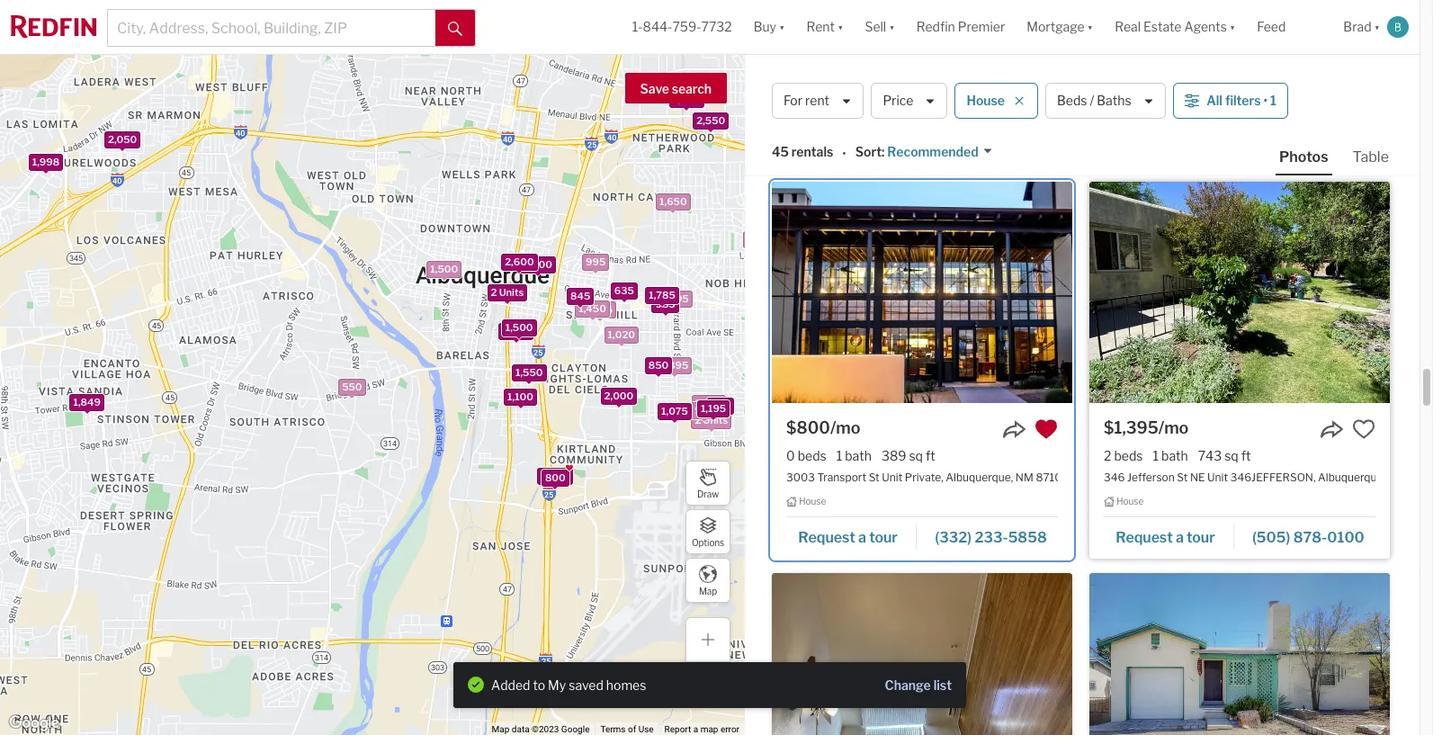 Task type: locate. For each thing, give the bounding box(es) containing it.
terms of use link
[[601, 724, 654, 734]]

1 right filters
[[1271, 93, 1277, 108]]

house for $1,165 /mo
[[1117, 105, 1144, 116]]

878- down 346jefferson,
[[1294, 529, 1328, 546]]

st right transport
[[869, 471, 880, 484]]

2 0 from the top
[[786, 448, 795, 463]]

list
[[934, 677, 952, 693]]

(505) 878-0100 down 346jefferson,
[[1253, 529, 1365, 546]]

/mo for $625
[[829, 27, 859, 46]]

unit
[[888, 80, 909, 93], [882, 471, 903, 484], [1208, 471, 1228, 484]]

2,550
[[697, 114, 725, 127], [541, 470, 570, 483]]

2 units down 970
[[695, 414, 728, 426]]

(332) 233-5858 link
[[917, 521, 1058, 551]]

(505) 878-0100 link down filters
[[1234, 130, 1376, 160]]

0 vertical spatial 1,500
[[430, 263, 458, 275]]

1 horizontal spatial 1,500
[[505, 321, 533, 333]]

346 jefferson st ne unit 346jefferson, albuquerque, nm 8710
[[1104, 471, 1433, 484]]

0 up 3003
[[786, 448, 795, 463]]

1 vertical spatial 0
[[786, 448, 795, 463]]

(505) 878-0100 link for $1,395 /mo
[[1234, 521, 1376, 551]]

1 up eastern
[[1153, 57, 1159, 72]]

$1,165
[[1104, 27, 1156, 46]]

bath for $1,395 /mo
[[1162, 448, 1188, 463]]

1 st from the left
[[869, 471, 880, 484]]

(505) 878-0100 link for $1,165 /mo
[[1234, 130, 1376, 160]]

1 up transport
[[837, 448, 842, 463]]

▾ for sell ▾
[[889, 19, 895, 35]]

87106 down brad
[[1321, 80, 1354, 93]]

0 horizontal spatial 2,550
[[541, 470, 570, 483]]

• left sort
[[843, 145, 846, 161]]

1 horizontal spatial se
[[1197, 80, 1211, 93]]

0 vertical spatial 2 beds
[[1104, 57, 1143, 72]]

1 horizontal spatial st
[[1177, 471, 1188, 484]]

0 horizontal spatial 2 units
[[491, 286, 524, 299]]

map inside button
[[699, 585, 717, 596]]

house for $800 /mo
[[799, 496, 826, 507]]

of
[[628, 724, 636, 734]]

units
[[499, 286, 524, 299], [703, 414, 728, 426]]

ft up 3003 transport st unit private, albuquerque, nm 87106
[[926, 448, 936, 463]]

ft up 3444 eastern ave se #2, albuquerque, nm 87106
[[1230, 57, 1239, 72]]

▾ right mortgage
[[1088, 19, 1093, 35]]

389 sq ft
[[882, 448, 936, 463]]

0 horizontal spatial favorite button image
[[1035, 26, 1058, 50]]

1 horizontal spatial favorite button image
[[1352, 26, 1376, 50]]

bath for $625 /mo
[[845, 57, 872, 72]]

1,500 left the 2,600
[[430, 263, 458, 275]]

0 vertical spatial units
[[499, 286, 524, 299]]

se for $625 /mo
[[872, 80, 886, 93]]

$625
[[786, 27, 829, 46]]

/
[[1090, 93, 1095, 108]]

eastern
[[1134, 80, 1173, 93]]

options
[[692, 537, 724, 548]]

1 0 beds from the top
[[786, 57, 827, 72]]

2 st from the left
[[1177, 471, 1188, 484]]

price
[[883, 93, 914, 108]]

6 ▾ from the left
[[1375, 19, 1380, 35]]

house left the remove house icon
[[967, 93, 1005, 108]]

tour for $800 /mo
[[869, 529, 898, 546]]

1 bath
[[837, 57, 872, 72], [1153, 57, 1188, 72], [837, 448, 872, 463], [1153, 448, 1188, 463]]

favorite button checkbox
[[1035, 26, 1058, 50], [1352, 26, 1376, 50], [1035, 418, 1058, 441]]

• inside 45 rentals •
[[843, 145, 846, 161]]

map down options
[[699, 585, 717, 596]]

2 left 845
[[491, 286, 497, 299]]

$800 /mo
[[786, 418, 861, 437]]

0 beds for $800 /mo
[[786, 448, 827, 463]]

bath up dr
[[845, 57, 872, 72]]

change list
[[885, 677, 952, 693]]

▾ right rent
[[838, 19, 844, 35]]

2,000
[[604, 390, 634, 402]]

759-
[[673, 19, 701, 35]]

1 vertical spatial units
[[703, 414, 728, 426]]

request down for rent button
[[798, 138, 856, 155]]

unit right ne
[[1208, 471, 1228, 484]]

a for $800 /mo
[[859, 529, 866, 546]]

1-
[[632, 19, 643, 35]]

0 horizontal spatial •
[[843, 145, 846, 161]]

units down 970
[[703, 414, 728, 426]]

1 bath up 'jefferson'
[[1153, 448, 1188, 463]]

0100 for $625 /mo
[[1010, 138, 1047, 155]]

1 vertical spatial 2,550
[[541, 470, 570, 483]]

ft up 346 jefferson st ne unit 346jefferson, albuquerque, nm 8710
[[1241, 448, 1251, 463]]

©2023
[[532, 724, 559, 734]]

jefferson
[[1127, 471, 1175, 484]]

$800
[[786, 418, 830, 437]]

(505) 878-0100 link
[[917, 130, 1058, 160], [1234, 130, 1376, 160], [1234, 521, 1376, 551]]

1 favorite button image from the left
[[1035, 418, 1058, 441]]

rent
[[805, 93, 830, 108]]

sq up 02,
[[909, 57, 923, 72]]

tour for $625 /mo
[[869, 138, 898, 155]]

house down 346
[[1117, 496, 1144, 507]]

sq right 389
[[909, 448, 923, 463]]

2 down 1,095
[[695, 414, 701, 426]]

se left #2,
[[1197, 80, 1211, 93]]

rent ▾ button
[[796, 0, 854, 54]]

(505) 878-0100 link down the house button
[[917, 130, 1058, 160]]

878- for $1,165 /mo
[[1294, 138, 1328, 155]]

(505) down filters
[[1253, 138, 1291, 155]]

map left data
[[492, 724, 510, 734]]

beds for $625
[[798, 57, 827, 72]]

(505) for $1,165 /mo
[[1253, 138, 1291, 155]]

▾ right agents
[[1230, 19, 1236, 35]]

1 vertical spatial •
[[843, 145, 846, 161]]

favorite button image
[[1035, 418, 1058, 441], [1352, 418, 1376, 441]]

beds up 3444
[[1114, 57, 1143, 72]]

nm down feed button
[[1301, 80, 1319, 93]]

tour down "price"
[[869, 138, 898, 155]]

200 sq ft
[[882, 57, 936, 72]]

▾ right sell
[[889, 19, 895, 35]]

bath for $800 /mo
[[845, 448, 872, 463]]

4 ▾ from the left
[[1088, 19, 1093, 35]]

favorite button image left "user photo"
[[1352, 26, 1376, 50]]

albuquerque,
[[929, 80, 997, 93], [1231, 80, 1298, 93], [946, 471, 1013, 484], [1318, 471, 1386, 484]]

request a tour button
[[786, 131, 917, 158], [786, 523, 917, 550], [1104, 523, 1234, 550]]

1 vertical spatial 2 beds
[[1104, 448, 1143, 463]]

1 favorite button image from the left
[[1035, 26, 1058, 50]]

map button
[[686, 558, 731, 603]]

favorite button image for $625 /mo
[[1035, 26, 1058, 50]]

2 favorite button image from the left
[[1352, 418, 1376, 441]]

(505) for $625 /mo
[[935, 138, 973, 155]]

1 horizontal spatial favorite button image
[[1352, 418, 1376, 441]]

0 vertical spatial 2,550
[[697, 114, 725, 127]]

(505) 878-0100
[[935, 138, 1047, 155], [1253, 138, 1365, 155], [1253, 529, 1365, 546]]

(332)
[[935, 529, 972, 546]]

1 ▾ from the left
[[779, 19, 785, 35]]

2 se from the left
[[1197, 80, 1211, 93]]

#2,
[[1213, 80, 1229, 93]]

1 2 beds from the top
[[1104, 57, 1143, 72]]

(505) 878-0100 for $1,165 /mo
[[1253, 138, 1365, 155]]

house
[[967, 93, 1005, 108], [799, 105, 826, 116], [1117, 105, 1144, 116], [799, 496, 826, 507], [1117, 496, 1144, 507]]

0 vertical spatial 0
[[786, 57, 795, 72]]

report a map error link
[[665, 724, 740, 734]]

(505) 878-0100 link for $625 /mo
[[917, 130, 1058, 160]]

985
[[655, 298, 676, 311]]

error
[[721, 724, 740, 734]]

favorite button image
[[1035, 26, 1058, 50], [1352, 26, 1376, 50]]

0 vertical spatial •
[[1264, 93, 1268, 108]]

2,400
[[523, 258, 553, 271]]

buy ▾ button
[[743, 0, 796, 54]]

real estate agents ▾ button
[[1104, 0, 1247, 54]]

bath for $1,165 /mo
[[1162, 57, 1188, 72]]

2 0 beds from the top
[[786, 448, 827, 463]]

bath up ave
[[1162, 57, 1188, 72]]

5 ▾ from the left
[[1230, 19, 1236, 35]]

1 0 from the top
[[786, 57, 795, 72]]

2 beds
[[1104, 57, 1143, 72], [1104, 448, 1143, 463]]

princeton
[[806, 80, 855, 93]]

beds up 3003
[[798, 448, 827, 463]]

1 se from the left
[[872, 80, 886, 93]]

unit down 389
[[882, 471, 903, 484]]

• inside button
[[1264, 93, 1268, 108]]

favorite button checkbox right premier
[[1035, 26, 1058, 50]]

2 units down the 2,600
[[491, 286, 524, 299]]

845
[[570, 289, 591, 302]]

bath up 'jefferson'
[[1162, 448, 1188, 463]]

0
[[786, 57, 795, 72], [786, 448, 795, 463]]

1 up albuquerque
[[837, 57, 842, 72]]

1 bath for $625 /mo
[[837, 57, 872, 72]]

(505) 878-0100 link down 346jefferson,
[[1234, 521, 1376, 551]]

ft up rentals
[[926, 57, 936, 72]]

request a tour for $800
[[798, 529, 898, 546]]

1 vertical spatial map
[[492, 724, 510, 734]]

options button
[[686, 509, 731, 554]]

▾ for rent ▾
[[838, 19, 844, 35]]

ne
[[1190, 471, 1205, 484]]

1 horizontal spatial units
[[703, 414, 728, 426]]

st
[[869, 471, 880, 484], [1177, 471, 1188, 484]]

87106
[[1019, 80, 1053, 93], [1321, 80, 1354, 93], [1036, 471, 1069, 484]]

st left ne
[[1177, 471, 1188, 484]]

ave
[[1176, 80, 1195, 93]]

2 beds for $1,395
[[1104, 448, 1143, 463]]

878- down the house button
[[976, 138, 1010, 155]]

0100 for $1,165 /mo
[[1327, 138, 1365, 155]]

dr
[[858, 80, 870, 93]]

2 ▾ from the left
[[838, 19, 844, 35]]

87106 left 346
[[1036, 471, 1069, 484]]

section
[[454, 662, 966, 708]]

albuquerque, right private,
[[946, 471, 1013, 484]]

save search
[[640, 81, 712, 96]]

3444
[[1104, 80, 1132, 93]]

bath up transport
[[845, 448, 872, 463]]

favorite button checkbox left $1,395
[[1035, 418, 1058, 441]]

0 horizontal spatial se
[[872, 80, 886, 93]]

▾ for brad ▾
[[1375, 19, 1380, 35]]

private,
[[905, 471, 944, 484]]

0 horizontal spatial map
[[492, 724, 510, 734]]

added
[[491, 677, 530, 692]]

request for $625
[[798, 138, 856, 155]]

0 up 119
[[786, 57, 795, 72]]

1 bath up transport
[[837, 448, 872, 463]]

1,500 up 1,550
[[505, 321, 533, 333]]

map for map
[[699, 585, 717, 596]]

photo of 3003 transport st unit private, albuquerque, nm 87106 image
[[772, 182, 1073, 403]]

request down transport
[[798, 529, 856, 546]]

a
[[858, 138, 866, 155], [859, 529, 866, 546], [1176, 529, 1184, 546], [694, 724, 698, 734]]

1 vertical spatial 0 beds
[[786, 448, 827, 463]]

1,650
[[660, 195, 687, 208]]

2 favorite button image from the left
[[1352, 26, 1376, 50]]

house down 119
[[799, 105, 826, 116]]

3 ▾ from the left
[[889, 19, 895, 35]]

(505) 878-0100 down the house button
[[935, 138, 1047, 155]]

map region
[[0, 0, 918, 735]]

st for $800 /mo
[[869, 471, 880, 484]]

sell
[[865, 19, 887, 35]]

0 vertical spatial 0 beds
[[786, 57, 827, 72]]

beds for $1,165
[[1114, 57, 1143, 72]]

tour left (332)
[[869, 529, 898, 546]]

sq for 200
[[909, 57, 923, 72]]

1 horizontal spatial 2,550
[[697, 114, 725, 127]]

tour down ne
[[1187, 529, 1215, 546]]

ft
[[926, 57, 936, 72], [1230, 57, 1239, 72], [926, 448, 936, 463], [1241, 448, 1251, 463]]

request a tour
[[798, 138, 898, 155], [798, 529, 898, 546], [1116, 529, 1215, 546]]

2 beds up 346
[[1104, 448, 1143, 463]]

2 2 beds from the top
[[1104, 448, 1143, 463]]

beds up 346
[[1114, 448, 1143, 463]]

▾ for buy ▾
[[779, 19, 785, 35]]

1 vertical spatial 2 units
[[695, 414, 728, 426]]

• right filters
[[1264, 93, 1268, 108]]

mortgage ▾
[[1027, 19, 1093, 35]]

878-
[[976, 138, 1010, 155], [1294, 138, 1328, 155], [1294, 529, 1328, 546]]

beds up 119
[[798, 57, 827, 72]]

1 bath for $1,395 /mo
[[1153, 448, 1188, 463]]

sq right the 743
[[1225, 448, 1239, 463]]

1 horizontal spatial •
[[1264, 93, 1268, 108]]

0 vertical spatial map
[[699, 585, 717, 596]]

price button
[[871, 83, 948, 119]]

nm up 5858
[[1016, 471, 1034, 484]]

units down the 2,600
[[499, 286, 524, 299]]

se for $1,165 /mo
[[1197, 80, 1211, 93]]

0 horizontal spatial st
[[869, 471, 880, 484]]

house down 3444
[[1117, 105, 1144, 116]]

for rent
[[784, 93, 830, 108]]

sort
[[855, 144, 882, 160]]

635
[[614, 284, 634, 297]]

1 bath up ave
[[1153, 57, 1188, 72]]

(505) down 346jefferson,
[[1253, 529, 1291, 546]]

sell ▾
[[865, 19, 895, 35]]

(505) 878-0100 down filters
[[1253, 138, 1365, 155]]

1 up 'jefferson'
[[1153, 448, 1159, 463]]

▾ right brad
[[1375, 19, 1380, 35]]

0 for $625 /mo
[[786, 57, 795, 72]]

878- left table
[[1294, 138, 1328, 155]]

request a tour button for $625 /mo
[[786, 131, 917, 158]]

beds
[[798, 57, 827, 72], [1114, 57, 1143, 72], [798, 448, 827, 463], [1114, 448, 1143, 463]]

brad
[[1344, 19, 1372, 35]]

mortgage
[[1027, 19, 1085, 35]]

0 beds up 3003
[[786, 448, 827, 463]]

unit left 02,
[[888, 80, 909, 93]]

1 horizontal spatial map
[[699, 585, 717, 596]]

346jefferson,
[[1231, 471, 1316, 484]]

ft for 389 sq ft
[[926, 448, 936, 463]]

sq for 389
[[909, 448, 923, 463]]

0 beds up 119
[[786, 57, 827, 72]]

2 beds for $1,165
[[1104, 57, 1143, 72]]

2 beds up 3444
[[1104, 57, 1143, 72]]

real estate agents ▾
[[1115, 19, 1236, 35]]

1 bath up dr
[[837, 57, 872, 72]]

favorite button image right premier
[[1035, 26, 1058, 50]]

0 horizontal spatial units
[[499, 286, 524, 299]]

se right dr
[[872, 80, 886, 93]]

▾ right buy
[[779, 19, 785, 35]]

(505) for $1,395 /mo
[[1253, 529, 1291, 546]]

request down 'jefferson'
[[1116, 529, 1173, 546]]

sq right —
[[1213, 57, 1227, 72]]

878- for $1,395 /mo
[[1294, 529, 1328, 546]]

0 horizontal spatial favorite button image
[[1035, 418, 1058, 441]]

(505) down the house button
[[935, 138, 973, 155]]

favorite button checkbox left "user photo"
[[1352, 26, 1376, 50]]

house down 3003
[[799, 496, 826, 507]]

/mo for $1,395
[[1159, 418, 1189, 437]]

200
[[882, 57, 907, 72]]



Task type: vqa. For each thing, say whether or not it's contained in the screenshot.
To
yes



Task type: describe. For each thing, give the bounding box(es) containing it.
request a tour button for $800 /mo
[[786, 523, 917, 550]]

remove house image
[[1014, 95, 1025, 106]]

0 horizontal spatial 1,500
[[430, 263, 458, 275]]

unit for $625 /mo
[[888, 80, 909, 93]]

all filters • 1 button
[[1174, 83, 1288, 119]]

1 for $1,165 /mo
[[1153, 57, 1159, 72]]

table button
[[1349, 148, 1393, 174]]

5858
[[1008, 529, 1047, 546]]

beds / baths button
[[1046, 83, 1166, 119]]

rent ▾ button
[[807, 0, 844, 54]]

favorite button checkbox for $800 /mo
[[1035, 418, 1058, 441]]

8710
[[1408, 471, 1433, 484]]

844-
[[643, 19, 673, 35]]

submit search image
[[448, 21, 463, 36]]

878- for $625 /mo
[[976, 138, 1010, 155]]

unit for $1,395 /mo
[[1208, 471, 1228, 484]]

to
[[533, 677, 545, 692]]

photo of 1130 vassar dr ne unit unita, albuquerque, nm 87106 image
[[1090, 573, 1390, 735]]

real estate agents ▾ link
[[1115, 0, 1236, 54]]

recommended button
[[885, 143, 993, 161]]

a for $625 /mo
[[858, 138, 866, 155]]

1 bath for $800 /mo
[[837, 448, 872, 463]]

3444 eastern ave se #2, albuquerque, nm 87106
[[1104, 80, 1354, 93]]

favorite button checkbox
[[1352, 418, 1376, 441]]

sell ▾ button
[[854, 0, 906, 54]]

photo of 1610 coal ave se, albuquerque, nm 87106 image
[[772, 573, 1073, 735]]

request for $800
[[798, 529, 856, 546]]

1 for $800 /mo
[[837, 448, 842, 463]]

850
[[649, 359, 669, 372]]

house button
[[955, 83, 1038, 119]]

743
[[1198, 448, 1222, 463]]

st for $1,395 /mo
[[1177, 471, 1188, 484]]

mortgage ▾ button
[[1027, 0, 1093, 54]]

draw
[[697, 488, 719, 499]]

800
[[545, 471, 566, 484]]

1 bath for $1,165 /mo
[[1153, 57, 1188, 72]]

albuquerque rentals
[[772, 73, 970, 96]]

0 beds for $625 /mo
[[786, 57, 827, 72]]

0 vertical spatial 2 units
[[491, 286, 524, 299]]

City, Address, School, Building, ZIP search field
[[108, 10, 436, 46]]

— sq ft
[[1198, 57, 1239, 72]]

agents
[[1185, 19, 1227, 35]]

buy ▾
[[754, 19, 785, 35]]

feed button
[[1247, 0, 1333, 54]]

1,395
[[662, 359, 689, 372]]

request a tour for $1,395
[[1116, 529, 1215, 546]]

87106 up the remove house icon
[[1019, 80, 1053, 93]]

rent ▾
[[807, 19, 844, 35]]

baths
[[1097, 93, 1132, 108]]

redfin premier
[[917, 19, 1005, 35]]

report
[[665, 724, 691, 734]]

▾ for mortgage ▾
[[1088, 19, 1093, 35]]

photo of 346 jefferson st ne unit 346jefferson, albuquerque, nm 87108 image
[[1090, 182, 1390, 403]]

/mo for $1,165
[[1156, 27, 1186, 46]]

0 for $800 /mo
[[786, 448, 795, 463]]

$1,395
[[1104, 418, 1159, 437]]

1-844-759-7732
[[632, 19, 732, 35]]

added to my saved homes
[[491, 677, 646, 692]]

(505) 878-0100 for $1,395 /mo
[[1253, 529, 1365, 546]]

sell ▾ button
[[865, 0, 895, 54]]

tour for $1,395 /mo
[[1187, 529, 1215, 546]]

/mo for $800
[[830, 418, 861, 437]]

map
[[701, 724, 718, 734]]

section containing added to my saved homes
[[454, 662, 966, 708]]

nm up the remove house icon
[[999, 80, 1017, 93]]

a for $1,395 /mo
[[1176, 529, 1184, 546]]

ft for — sq ft
[[1230, 57, 1239, 72]]

sq for 743
[[1225, 448, 1239, 463]]

$1,165 /mo
[[1104, 27, 1186, 46]]

ft for 743 sq ft
[[1241, 448, 1251, 463]]

1,095
[[695, 396, 723, 409]]

ft for 200 sq ft
[[926, 57, 936, 72]]

request a tour for $625
[[798, 138, 898, 155]]

389
[[882, 448, 907, 463]]

2 up 3444
[[1104, 57, 1112, 72]]

recommended
[[888, 144, 979, 160]]

favorite button checkbox for $625 /mo
[[1035, 26, 1058, 50]]

1,849
[[73, 396, 101, 409]]

albuquerque, down favorite button checkbox on the right bottom of the page
[[1318, 471, 1386, 484]]

redfin
[[917, 19, 955, 35]]

user photo image
[[1388, 16, 1409, 38]]

albuquerque, right 02,
[[929, 80, 997, 93]]

7732
[[701, 19, 732, 35]]

1,100
[[508, 390, 534, 403]]

google image
[[4, 712, 64, 735]]

0100 for $1,395 /mo
[[1327, 529, 1365, 546]]

3003 transport st unit private, albuquerque, nm 87106
[[786, 471, 1069, 484]]

995
[[586, 256, 606, 268]]

87106 for $800 /mo
[[1036, 471, 1069, 484]]

346
[[1104, 471, 1125, 484]]

redfin premier button
[[906, 0, 1016, 54]]

1,075
[[661, 405, 688, 418]]

1 for $1,395 /mo
[[1153, 448, 1159, 463]]

favorite button image for $1,165 /mo
[[1352, 26, 1376, 50]]

house inside button
[[967, 93, 1005, 108]]

sort :
[[855, 144, 885, 160]]

1 for $625 /mo
[[837, 57, 842, 72]]

filters
[[1225, 93, 1261, 108]]

map for map data ©2023 google
[[492, 724, 510, 734]]

1,998
[[32, 156, 60, 168]]

1,285
[[747, 233, 774, 245]]

favorite button checkbox for $1,165 /mo
[[1352, 26, 1376, 50]]

use
[[639, 724, 654, 734]]

:
[[882, 144, 885, 160]]

albuquerque, right #2,
[[1231, 80, 1298, 93]]

favorite button image for $1,395 /mo
[[1352, 418, 1376, 441]]

terms
[[601, 724, 626, 734]]

request a tour button for $1,395 /mo
[[1104, 523, 1234, 550]]

google
[[561, 724, 590, 734]]

625
[[653, 288, 672, 301]]

(332) 233-5858
[[935, 529, 1047, 546]]

real
[[1115, 19, 1141, 35]]

(505) 878-0100 for $625 /mo
[[935, 138, 1047, 155]]

• for 45 rentals •
[[843, 145, 846, 161]]

homes
[[606, 677, 646, 692]]

2 up 346
[[1104, 448, 1112, 463]]

beds
[[1057, 93, 1087, 108]]

1,450
[[579, 302, 606, 315]]

draw button
[[686, 461, 731, 506]]

87106 for $1,165 /mo
[[1321, 80, 1354, 93]]

1 inside button
[[1271, 93, 1277, 108]]

house for $1,395 /mo
[[1117, 496, 1144, 507]]

1-844-759-7732 link
[[632, 19, 732, 35]]

sq for —
[[1213, 57, 1227, 72]]

nm left 8710
[[1388, 471, 1406, 484]]

favorite button image for $800 /mo
[[1035, 418, 1058, 441]]

table
[[1353, 148, 1389, 166]]

beds for $1,395
[[1114, 448, 1143, 463]]

photos button
[[1276, 148, 1349, 175]]

970
[[711, 399, 731, 412]]

550
[[342, 381, 362, 393]]

all filters • 1
[[1207, 93, 1277, 108]]

beds for $800
[[798, 448, 827, 463]]

albuquerque
[[772, 73, 894, 96]]

$625 /mo
[[786, 27, 859, 46]]

request for $1,395
[[1116, 529, 1173, 546]]

1 vertical spatial 1,500
[[505, 321, 533, 333]]

▾ inside "link"
[[1230, 19, 1236, 35]]

my
[[548, 677, 566, 692]]

brad ▾
[[1344, 19, 1380, 35]]

233-
[[975, 529, 1008, 546]]

buy ▾ button
[[754, 0, 785, 54]]

1,185
[[587, 304, 613, 316]]

save search button
[[625, 73, 727, 103]]

1 horizontal spatial 2 units
[[695, 414, 728, 426]]

report a map error
[[665, 724, 740, 734]]

1,195
[[701, 402, 726, 415]]

house for $625 /mo
[[799, 105, 826, 116]]

• for all filters • 1
[[1264, 93, 1268, 108]]

buy
[[754, 19, 777, 35]]



